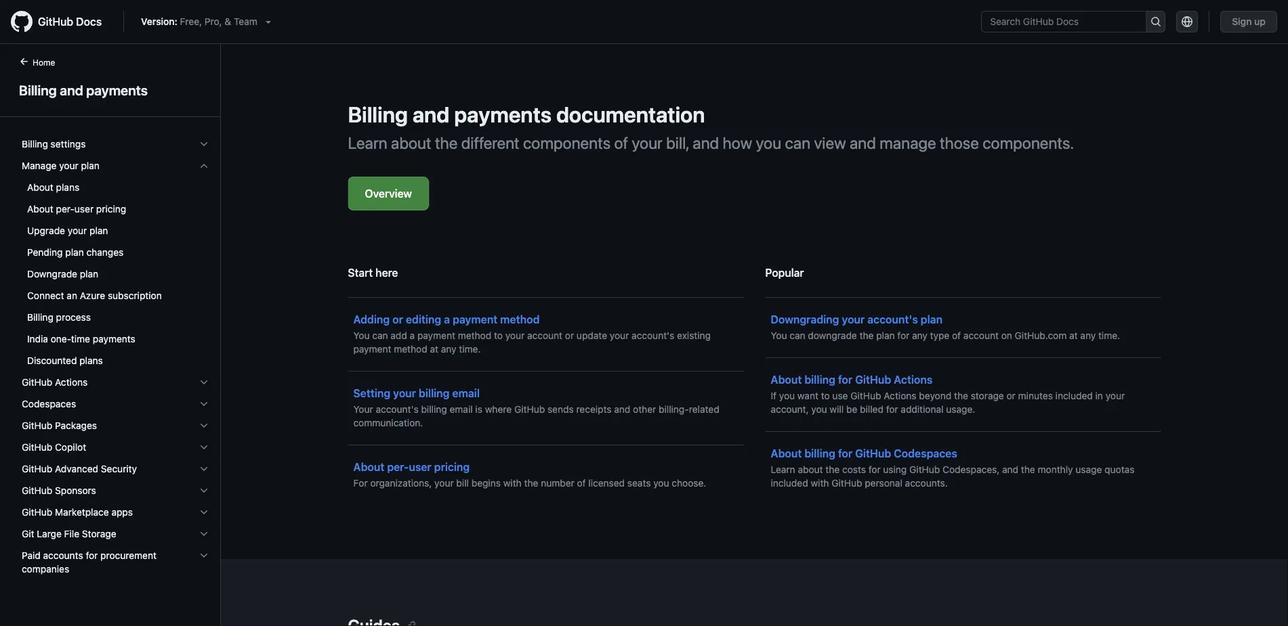 Task type: describe. For each thing, give the bounding box(es) containing it.
learn inside about billing for github codespaces learn about the costs for using github codespaces, and the monthly usage quotas included with github personal accounts.
[[771, 465, 796, 476]]

about per-user pricing for organizations, your bill begins with the number of licensed seats you choose.
[[353, 461, 707, 489]]

of for downgrading your account's plan
[[952, 330, 961, 342]]

paid accounts for procurement companies
[[22, 551, 157, 575]]

billing up communication.
[[419, 387, 450, 400]]

your inside billing and payments documentation learn about the different components of your bill, and how you can view and manage those components.
[[632, 134, 663, 152]]

0 horizontal spatial method
[[394, 344, 427, 355]]

about plans link
[[16, 177, 215, 199]]

use
[[833, 391, 848, 402]]

github actions button
[[16, 372, 215, 394]]

connect an azure subscription link
[[16, 285, 215, 307]]

those
[[940, 134, 979, 152]]

billing and payments
[[19, 82, 148, 98]]

one-
[[51, 334, 71, 345]]

pending plan changes link
[[16, 242, 215, 264]]

billing for billing settings
[[22, 139, 48, 150]]

up
[[1255, 16, 1266, 27]]

about for about per-user pricing
[[353, 461, 385, 474]]

beyond
[[919, 391, 952, 402]]

sc 9kayk9 0 image for github packages
[[199, 421, 209, 432]]

changes
[[86, 247, 124, 258]]

downgrade
[[808, 330, 857, 342]]

downgrade plan link
[[16, 264, 215, 285]]

sc 9kayk9 0 image for github sponsors
[[199, 486, 209, 497]]

billing and payments link
[[16, 80, 204, 100]]

github marketplace apps button
[[16, 502, 215, 524]]

you inside adding or editing a payment method you can add a payment method to your account or update your account's existing payment method at any time.
[[353, 330, 370, 342]]

github.com
[[1015, 330, 1067, 342]]

with inside about per-user pricing for organizations, your bill begins with the number of licensed seats you choose.
[[503, 478, 522, 489]]

security
[[101, 464, 137, 475]]

git
[[22, 529, 34, 540]]

and inside the setting your billing email your account's billing email is where github sends receipts and other billing-related communication.
[[614, 404, 631, 415]]

about plans
[[27, 182, 79, 193]]

editing
[[406, 313, 441, 326]]

sign up link
[[1221, 11, 1278, 33]]

sc 9kayk9 0 image for paid accounts for procurement companies
[[199, 551, 209, 562]]

in
[[1096, 391, 1103, 402]]

india one-time payments link
[[16, 329, 215, 350]]

learn inside billing and payments documentation learn about the different components of your bill, and how you can view and manage those components.
[[348, 134, 387, 152]]

the inside about billing for github actions if you want to use github actions beyond the storage or minutes included in your account, you will be billed for additional usage.
[[954, 391, 968, 402]]

seats
[[628, 478, 651, 489]]

the left costs
[[826, 465, 840, 476]]

you inside downgrading your account's plan you can downgrade the plan for any type of account on github.com at any time.
[[771, 330, 787, 342]]

your inside about per-user pricing for organizations, your bill begins with the number of licensed seats you choose.
[[435, 478, 454, 489]]

connect an azure subscription
[[27, 290, 162, 302]]

different
[[461, 134, 520, 152]]

additional
[[901, 404, 944, 415]]

india
[[27, 334, 48, 345]]

discounted plans
[[27, 355, 103, 367]]

github docs link
[[11, 11, 113, 33]]

any inside adding or editing a payment method you can add a payment method to your account or update your account's existing payment method at any time.
[[441, 344, 457, 355]]

bill
[[456, 478, 469, 489]]

billed
[[860, 404, 884, 415]]

here
[[376, 267, 398, 280]]

actions up additional
[[884, 391, 917, 402]]

Search GitHub Docs search field
[[982, 12, 1146, 32]]

billing and payments element
[[0, 55, 221, 626]]

1 horizontal spatial any
[[912, 330, 928, 342]]

about for about billing for github actions
[[771, 374, 802, 387]]

discounted
[[27, 355, 77, 367]]

downgrading your account's plan you can downgrade the plan for any type of account on github.com at any time.
[[771, 313, 1120, 342]]

at inside adding or editing a payment method you can add a payment method to your account or update your account's existing payment method at any time.
[[430, 344, 439, 355]]

billing and payments documentation learn about the different components of your bill, and how you can view and manage those components.
[[348, 102, 1074, 152]]

about up the upgrade
[[27, 204, 53, 215]]

sc 9kayk9 0 image for git large file storage
[[199, 529, 209, 540]]

2 vertical spatial payments
[[93, 334, 135, 345]]

for inside paid accounts for procurement companies
[[86, 551, 98, 562]]

marketplace
[[55, 507, 109, 518]]

communication.
[[353, 418, 423, 429]]

2 horizontal spatial any
[[1081, 330, 1096, 342]]

minutes
[[1018, 391, 1053, 402]]

upgrade your plan
[[27, 225, 108, 237]]

can inside downgrading your account's plan you can downgrade the plan for any type of account on github.com at any time.
[[790, 330, 806, 342]]

apps
[[111, 507, 133, 518]]

related
[[689, 404, 720, 415]]

for up "use"
[[838, 374, 853, 387]]

billing settings button
[[16, 134, 215, 155]]

manage your plan element for manage your plan
[[11, 177, 220, 372]]

github packages button
[[16, 415, 215, 437]]

1 vertical spatial email
[[450, 404, 473, 415]]

the inside billing and payments documentation learn about the different components of your bill, and how you can view and manage those components.
[[435, 134, 458, 152]]

and inside the billing and payments link
[[60, 82, 83, 98]]

large
[[37, 529, 62, 540]]

sc 9kayk9 0 image for github copilot
[[199, 443, 209, 453]]

licensed
[[589, 478, 625, 489]]

pending
[[27, 247, 63, 258]]

your inside downgrading your account's plan you can downgrade the plan for any type of account on github.com at any time.
[[842, 313, 865, 326]]

billing-
[[659, 404, 689, 415]]

github sponsors
[[22, 486, 96, 497]]

account's inside adding or editing a payment method you can add a payment method to your account or update your account's existing payment method at any time.
[[632, 330, 675, 342]]

view
[[814, 134, 846, 152]]

about inside billing and payments documentation learn about the different components of your bill, and how you can view and manage those components.
[[391, 134, 431, 152]]

accounts
[[43, 551, 83, 562]]

billing for billing and payments documentation learn about the different components of your bill, and how you can view and manage those components.
[[348, 102, 408, 127]]

plans for about plans
[[56, 182, 79, 193]]

time. inside adding or editing a payment method you can add a payment method to your account or update your account's existing payment method at any time.
[[459, 344, 481, 355]]

per- for about per-user pricing for organizations, your bill begins with the number of licensed seats you choose.
[[387, 461, 409, 474]]

plan up azure
[[80, 269, 98, 280]]

on
[[1002, 330, 1012, 342]]

git large file storage
[[22, 529, 116, 540]]

actions up beyond
[[894, 374, 933, 387]]

free,
[[180, 16, 202, 27]]

connect
[[27, 290, 64, 302]]

storage
[[971, 391, 1004, 402]]

settings
[[51, 139, 86, 150]]

user for about per-user pricing for organizations, your bill begins with the number of licensed seats you choose.
[[409, 461, 432, 474]]

process
[[56, 312, 91, 323]]

can inside adding or editing a payment method you can add a payment method to your account or update your account's existing payment method at any time.
[[372, 330, 388, 342]]

github actions
[[22, 377, 88, 388]]

1 vertical spatial payment
[[417, 330, 455, 342]]

existing
[[677, 330, 711, 342]]

github marketplace apps
[[22, 507, 133, 518]]

github inside dropdown button
[[22, 442, 52, 453]]

time
[[71, 334, 90, 345]]

will
[[830, 404, 844, 415]]

sc 9kayk9 0 image for github advanced security
[[199, 464, 209, 475]]

subscription
[[108, 290, 162, 302]]

update
[[577, 330, 607, 342]]

pro,
[[205, 16, 222, 27]]

an
[[67, 290, 77, 302]]

triangle down image
[[263, 16, 274, 27]]

sc 9kayk9 0 image for github actions
[[199, 378, 209, 388]]

billing settings
[[22, 139, 86, 150]]

sc 9kayk9 0 image for codespaces
[[199, 399, 209, 410]]

of inside billing and payments documentation learn about the different components of your bill, and how you can view and manage those components.
[[614, 134, 628, 152]]

your inside about billing for github actions if you want to use github actions beyond the storage or minutes included in your account, you will be billed for additional usage.
[[1106, 391, 1125, 402]]

procurement
[[100, 551, 157, 562]]

your
[[353, 404, 373, 415]]

you left will
[[812, 404, 827, 415]]

and inside about billing for github codespaces learn about the costs for using github codespaces, and the monthly usage quotas included with github personal accounts.
[[1002, 465, 1019, 476]]

about per-user pricing link
[[16, 199, 215, 220]]

account inside adding or editing a payment method you can add a payment method to your account or update your account's existing payment method at any time.
[[527, 330, 563, 342]]

plan up changes
[[90, 225, 108, 237]]

copilot
[[55, 442, 86, 453]]

0 horizontal spatial or
[[393, 313, 403, 326]]



Task type: locate. For each thing, give the bounding box(es) containing it.
0 vertical spatial codespaces
[[22, 399, 76, 410]]

1 horizontal spatial about
[[798, 465, 823, 476]]

time. inside downgrading your account's plan you can downgrade the plan for any type of account on github.com at any time.
[[1099, 330, 1120, 342]]

version:
[[141, 16, 178, 27]]

github copilot button
[[16, 437, 215, 459]]

git large file storage button
[[16, 524, 215, 546]]

billing inside about billing for github actions if you want to use github actions beyond the storage or minutes included in your account, you will be billed for additional usage.
[[805, 374, 836, 387]]

for up costs
[[838, 448, 853, 461]]

1 horizontal spatial account
[[964, 330, 999, 342]]

0 vertical spatial about
[[391, 134, 431, 152]]

sc 9kayk9 0 image inside github copilot dropdown button
[[199, 443, 209, 453]]

about
[[391, 134, 431, 152], [798, 465, 823, 476]]

for right billed
[[886, 404, 898, 415]]

you
[[353, 330, 370, 342], [771, 330, 787, 342]]

1 horizontal spatial at
[[1070, 330, 1078, 342]]

and
[[60, 82, 83, 98], [413, 102, 450, 127], [693, 134, 719, 152], [850, 134, 876, 152], [614, 404, 631, 415], [1002, 465, 1019, 476]]

1 account from the left
[[527, 330, 563, 342]]

pricing up bill
[[434, 461, 470, 474]]

account,
[[771, 404, 809, 415]]

0 horizontal spatial learn
[[348, 134, 387, 152]]

you inside billing and payments documentation learn about the different components of your bill, and how you can view and manage those components.
[[756, 134, 782, 152]]

billing process
[[27, 312, 91, 323]]

1 vertical spatial or
[[565, 330, 574, 342]]

sc 9kayk9 0 image
[[199, 139, 209, 150], [199, 161, 209, 171], [199, 399, 209, 410], [199, 443, 209, 453], [199, 464, 209, 475], [199, 508, 209, 518], [199, 529, 209, 540], [199, 551, 209, 562]]

0 horizontal spatial a
[[410, 330, 415, 342]]

2 vertical spatial sc 9kayk9 0 image
[[199, 486, 209, 497]]

0 horizontal spatial pricing
[[96, 204, 126, 215]]

0 horizontal spatial time.
[[459, 344, 481, 355]]

codespaces inside about billing for github codespaces learn about the costs for using github codespaces, and the monthly usage quotas included with github personal accounts.
[[894, 448, 958, 461]]

1 horizontal spatial per-
[[387, 461, 409, 474]]

payments for billing and payments documentation learn about the different components of your bill, and how you can view and manage those components.
[[454, 102, 552, 127]]

account left on
[[964, 330, 999, 342]]

about inside about billing for github actions if you want to use github actions beyond the storage or minutes included in your account, you will be billed for additional usage.
[[771, 374, 802, 387]]

at down editing
[[430, 344, 439, 355]]

with right begins at the left of page
[[503, 478, 522, 489]]

want
[[798, 391, 819, 402]]

0 vertical spatial a
[[444, 313, 450, 326]]

user for about per-user pricing
[[75, 204, 94, 215]]

the inside about per-user pricing for organizations, your bill begins with the number of licensed seats you choose.
[[524, 478, 538, 489]]

included inside about billing for github codespaces learn about the costs for using github codespaces, and the monthly usage quotas included with github personal accounts.
[[771, 478, 808, 489]]

can inside billing and payments documentation learn about the different components of your bill, and how you can view and manage those components.
[[785, 134, 811, 152]]

1 vertical spatial sc 9kayk9 0 image
[[199, 421, 209, 432]]

payments inside billing and payments documentation learn about the different components of your bill, and how you can view and manage those components.
[[454, 102, 552, 127]]

billing inside billing and payments documentation learn about the different components of your bill, and how you can view and manage those components.
[[348, 102, 408, 127]]

monthly
[[1038, 465, 1073, 476]]

about up for
[[353, 461, 385, 474]]

1 horizontal spatial user
[[409, 461, 432, 474]]

time. up in
[[1099, 330, 1120, 342]]

the left the monthly
[[1021, 465, 1035, 476]]

0 vertical spatial included
[[1056, 391, 1093, 402]]

time. up is on the bottom of page
[[459, 344, 481, 355]]

bill,
[[666, 134, 689, 152]]

you down adding
[[353, 330, 370, 342]]

upgrade your plan link
[[16, 220, 215, 242]]

5 sc 9kayk9 0 image from the top
[[199, 464, 209, 475]]

you right seats
[[654, 478, 669, 489]]

of for about per-user pricing
[[577, 478, 586, 489]]

payment
[[453, 313, 498, 326], [417, 330, 455, 342], [353, 344, 391, 355]]

plans inside the discounted plans link
[[79, 355, 103, 367]]

at inside downgrading your account's plan you can downgrade the plan for any type of account on github.com at any time.
[[1070, 330, 1078, 342]]

0 horizontal spatial of
[[577, 478, 586, 489]]

about
[[27, 182, 53, 193], [27, 204, 53, 215], [771, 374, 802, 387], [771, 448, 802, 461], [353, 461, 385, 474]]

downgrade
[[27, 269, 77, 280]]

github sponsors button
[[16, 481, 215, 502]]

billing for billing and payments
[[19, 82, 57, 98]]

account's inside downgrading your account's plan you can downgrade the plan for any type of account on github.com at any time.
[[868, 313, 918, 326]]

about up "overview" link
[[391, 134, 431, 152]]

1 vertical spatial user
[[409, 461, 432, 474]]

billing inside about billing for github codespaces learn about the costs for using github codespaces, and the monthly usage quotas included with github personal accounts.
[[805, 448, 836, 461]]

if
[[771, 391, 777, 402]]

for down storage
[[86, 551, 98, 562]]

codespaces down github actions
[[22, 399, 76, 410]]

of inside about per-user pricing for organizations, your bill begins with the number of licensed seats you choose.
[[577, 478, 586, 489]]

1 horizontal spatial codespaces
[[894, 448, 958, 461]]

about inside about per-user pricing for organizations, your bill begins with the number of licensed seats you choose.
[[353, 461, 385, 474]]

plan up type
[[921, 313, 943, 326]]

sc 9kayk9 0 image inside github marketplace apps dropdown button
[[199, 508, 209, 518]]

1 horizontal spatial a
[[444, 313, 450, 326]]

plan down upgrade your plan
[[65, 247, 84, 258]]

begins
[[472, 478, 501, 489]]

about billing for github codespaces learn about the costs for using github codespaces, and the monthly usage quotas included with github personal accounts.
[[771, 448, 1135, 489]]

paid accounts for procurement companies button
[[16, 546, 215, 581]]

number
[[541, 478, 575, 489]]

for
[[898, 330, 910, 342], [838, 374, 853, 387], [886, 404, 898, 415], [838, 448, 853, 461], [869, 465, 881, 476], [86, 551, 98, 562]]

2 horizontal spatial account's
[[868, 313, 918, 326]]

8 sc 9kayk9 0 image from the top
[[199, 551, 209, 562]]

about up if
[[771, 374, 802, 387]]

4 sc 9kayk9 0 image from the top
[[199, 443, 209, 453]]

per- for about per-user pricing
[[56, 204, 75, 215]]

account's inside the setting your billing email your account's billing email is where github sends receipts and other billing-related communication.
[[376, 404, 419, 415]]

the inside downgrading your account's plan you can downgrade the plan for any type of account on github.com at any time.
[[860, 330, 874, 342]]

is
[[475, 404, 483, 415]]

codespaces up accounts.
[[894, 448, 958, 461]]

github docs
[[38, 15, 102, 28]]

1 vertical spatial about
[[798, 465, 823, 476]]

payment down adding
[[353, 344, 391, 355]]

0 vertical spatial account's
[[868, 313, 918, 326]]

1 horizontal spatial included
[[1056, 391, 1093, 402]]

email
[[452, 387, 480, 400], [450, 404, 473, 415]]

or up add
[[393, 313, 403, 326]]

2 horizontal spatial method
[[500, 313, 540, 326]]

manage your plan element
[[11, 155, 220, 372], [11, 177, 220, 372]]

1 horizontal spatial pricing
[[434, 461, 470, 474]]

1 sc 9kayk9 0 image from the top
[[199, 378, 209, 388]]

manage your plan element for billing settings
[[11, 155, 220, 372]]

1 horizontal spatial time.
[[1099, 330, 1120, 342]]

about left costs
[[798, 465, 823, 476]]

other
[[633, 404, 656, 415]]

discounted plans link
[[16, 350, 215, 372]]

payments up different
[[454, 102, 552, 127]]

a right editing
[[444, 313, 450, 326]]

at right github.com
[[1070, 330, 1078, 342]]

0 vertical spatial learn
[[348, 134, 387, 152]]

select language: current language is english image
[[1182, 16, 1193, 27]]

0 horizontal spatial to
[[494, 330, 503, 342]]

0 vertical spatial user
[[75, 204, 94, 215]]

team
[[234, 16, 257, 27]]

per- inside manage your plan element
[[56, 204, 75, 215]]

1 vertical spatial included
[[771, 478, 808, 489]]

sc 9kayk9 0 image inside github sponsors dropdown button
[[199, 486, 209, 497]]

included
[[1056, 391, 1093, 402], [771, 478, 808, 489]]

billing for billing process
[[27, 312, 53, 323]]

payments up billing settings dropdown button
[[86, 82, 148, 98]]

any down editing
[[441, 344, 457, 355]]

search image
[[1151, 16, 1162, 27]]

1 horizontal spatial or
[[565, 330, 574, 342]]

billing down will
[[805, 448, 836, 461]]

payments for billing and payments
[[86, 82, 148, 98]]

can down 'downgrading'
[[790, 330, 806, 342]]

pricing for about per-user pricing for organizations, your bill begins with the number of licensed seats you choose.
[[434, 461, 470, 474]]

start
[[348, 267, 373, 280]]

add
[[391, 330, 407, 342]]

billing left is on the bottom of page
[[421, 404, 447, 415]]

about down "manage"
[[27, 182, 53, 193]]

adding or editing a payment method you can add a payment method to your account or update your account's existing payment method at any time.
[[353, 313, 711, 355]]

None search field
[[982, 11, 1166, 33]]

0 horizontal spatial any
[[441, 344, 457, 355]]

your inside the setting your billing email your account's billing email is where github sends receipts and other billing-related communication.
[[393, 387, 416, 400]]

github inside the setting your billing email your account's billing email is where github sends receipts and other billing-related communication.
[[514, 404, 545, 415]]

1 horizontal spatial learn
[[771, 465, 796, 476]]

the left different
[[435, 134, 458, 152]]

account
[[527, 330, 563, 342], [964, 330, 999, 342]]

actions inside dropdown button
[[55, 377, 88, 388]]

method
[[500, 313, 540, 326], [458, 330, 492, 342], [394, 344, 427, 355]]

learn up "overview" link
[[348, 134, 387, 152]]

plan down settings
[[81, 160, 100, 171]]

1 vertical spatial time.
[[459, 344, 481, 355]]

1 horizontal spatial with
[[811, 478, 829, 489]]

1 vertical spatial codespaces
[[894, 448, 958, 461]]

pricing down about plans "link"
[[96, 204, 126, 215]]

sc 9kayk9 0 image inside git large file storage dropdown button
[[199, 529, 209, 540]]

file
[[64, 529, 79, 540]]

3 sc 9kayk9 0 image from the top
[[199, 486, 209, 497]]

github advanced security
[[22, 464, 137, 475]]

or for about
[[1007, 391, 1016, 402]]

or right storage
[[1007, 391, 1016, 402]]

sc 9kayk9 0 image inside paid accounts for procurement companies dropdown button
[[199, 551, 209, 562]]

2 manage your plan element from the top
[[11, 177, 220, 372]]

with inside about billing for github codespaces learn about the costs for using github codespaces, and the monthly usage quotas included with github personal accounts.
[[811, 478, 829, 489]]

popular
[[766, 267, 804, 280]]

1 with from the left
[[503, 478, 522, 489]]

manage
[[22, 160, 57, 171]]

billing process link
[[16, 307, 215, 329]]

0 vertical spatial payment
[[453, 313, 498, 326]]

with
[[503, 478, 522, 489], [811, 478, 829, 489]]

email up is on the bottom of page
[[452, 387, 480, 400]]

plans down manage your plan
[[56, 182, 79, 193]]

1 vertical spatial a
[[410, 330, 415, 342]]

about inside about billing for github codespaces learn about the costs for using github codespaces, and the monthly usage quotas included with github personal accounts.
[[771, 448, 802, 461]]

0 horizontal spatial codespaces
[[22, 399, 76, 410]]

2 vertical spatial payment
[[353, 344, 391, 355]]

0 vertical spatial method
[[500, 313, 540, 326]]

0 horizontal spatial per-
[[56, 204, 75, 215]]

account left update on the bottom left of page
[[527, 330, 563, 342]]

about down the account,
[[771, 448, 802, 461]]

account inside downgrading your account's plan you can downgrade the plan for any type of account on github.com at any time.
[[964, 330, 999, 342]]

0 vertical spatial at
[[1070, 330, 1078, 342]]

can
[[785, 134, 811, 152], [372, 330, 388, 342], [790, 330, 806, 342]]

0 vertical spatial to
[[494, 330, 503, 342]]

2 vertical spatial of
[[577, 478, 586, 489]]

per- up organizations,
[[387, 461, 409, 474]]

components.
[[983, 134, 1074, 152]]

0 vertical spatial email
[[452, 387, 480, 400]]

or for adding
[[565, 330, 574, 342]]

for
[[353, 478, 368, 489]]

pricing inside about per-user pricing for organizations, your bill begins with the number of licensed seats you choose.
[[434, 461, 470, 474]]

manage your plan element containing manage your plan
[[11, 155, 220, 372]]

plan right downgrade
[[877, 330, 895, 342]]

sc 9kayk9 0 image for manage your plan
[[199, 161, 209, 171]]

for up personal
[[869, 465, 881, 476]]

1 vertical spatial method
[[458, 330, 492, 342]]

you right how
[[756, 134, 782, 152]]

start here
[[348, 267, 398, 280]]

docs
[[76, 15, 102, 28]]

per- up upgrade your plan
[[56, 204, 75, 215]]

about for about billing for github codespaces
[[771, 448, 802, 461]]

sc 9kayk9 0 image inside "codespaces" dropdown button
[[199, 399, 209, 410]]

&
[[225, 16, 231, 27]]

pricing for about per-user pricing
[[96, 204, 126, 215]]

0 horizontal spatial account
[[527, 330, 563, 342]]

any left type
[[912, 330, 928, 342]]

1 vertical spatial of
[[952, 330, 961, 342]]

your inside dropdown button
[[59, 160, 78, 171]]

of right number
[[577, 478, 586, 489]]

payment down editing
[[417, 330, 455, 342]]

packages
[[55, 421, 97, 432]]

the left number
[[524, 478, 538, 489]]

plans for discounted plans
[[79, 355, 103, 367]]

0 vertical spatial payments
[[86, 82, 148, 98]]

user up organizations,
[[409, 461, 432, 474]]

to inside about billing for github actions if you want to use github actions beyond the storage or minutes included in your account, you will be billed for additional usage.
[[821, 391, 830, 402]]

version: free, pro, & team
[[141, 16, 257, 27]]

sc 9kayk9 0 image inside manage your plan dropdown button
[[199, 161, 209, 171]]

0 horizontal spatial with
[[503, 478, 522, 489]]

usage.
[[946, 404, 976, 415]]

the up usage. on the right of page
[[954, 391, 968, 402]]

or
[[393, 313, 403, 326], [565, 330, 574, 342], [1007, 391, 1016, 402]]

any right github.com
[[1081, 330, 1096, 342]]

7 sc 9kayk9 0 image from the top
[[199, 529, 209, 540]]

1 horizontal spatial method
[[458, 330, 492, 342]]

0 horizontal spatial account's
[[376, 404, 419, 415]]

with left personal
[[811, 478, 829, 489]]

upgrade
[[27, 225, 65, 237]]

about per-user pricing
[[27, 204, 126, 215]]

1 vertical spatial plans
[[79, 355, 103, 367]]

2 you from the left
[[771, 330, 787, 342]]

0 vertical spatial or
[[393, 313, 403, 326]]

0 vertical spatial per-
[[56, 204, 75, 215]]

about inside "link"
[[27, 182, 53, 193]]

or inside about billing for github actions if you want to use github actions beyond the storage or minutes included in your account, you will be billed for additional usage.
[[1007, 391, 1016, 402]]

0 vertical spatial time.
[[1099, 330, 1120, 342]]

included inside about billing for github actions if you want to use github actions beyond the storage or minutes included in your account, you will be billed for additional usage.
[[1056, 391, 1093, 402]]

1 manage your plan element from the top
[[11, 155, 220, 372]]

learn down the account,
[[771, 465, 796, 476]]

sponsors
[[55, 486, 96, 497]]

personal
[[865, 478, 903, 489]]

1 sc 9kayk9 0 image from the top
[[199, 139, 209, 150]]

codespaces inside dropdown button
[[22, 399, 76, 410]]

billing
[[19, 82, 57, 98], [348, 102, 408, 127], [22, 139, 48, 150], [27, 312, 53, 323]]

user inside manage your plan element
[[75, 204, 94, 215]]

can left the 'view'
[[785, 134, 811, 152]]

1 vertical spatial pricing
[[434, 461, 470, 474]]

github
[[38, 15, 73, 28], [855, 374, 891, 387], [22, 377, 52, 388], [851, 391, 881, 402], [514, 404, 545, 415], [22, 421, 52, 432], [22, 442, 52, 453], [855, 448, 891, 461], [22, 464, 52, 475], [910, 465, 940, 476], [832, 478, 862, 489], [22, 486, 52, 497], [22, 507, 52, 518]]

sc 9kayk9 0 image for github marketplace apps
[[199, 508, 209, 518]]

0 horizontal spatial about
[[391, 134, 431, 152]]

for inside downgrading your account's plan you can downgrade the plan for any type of account on github.com at any time.
[[898, 330, 910, 342]]

0 horizontal spatial you
[[353, 330, 370, 342]]

2 sc 9kayk9 0 image from the top
[[199, 161, 209, 171]]

1 vertical spatial at
[[430, 344, 439, 355]]

billing up want
[[805, 374, 836, 387]]

plans inside about plans "link"
[[56, 182, 79, 193]]

sc 9kayk9 0 image inside github actions dropdown button
[[199, 378, 209, 388]]

actions down discounted plans
[[55, 377, 88, 388]]

codespaces button
[[16, 394, 215, 415]]

1 horizontal spatial account's
[[632, 330, 675, 342]]

can down adding
[[372, 330, 388, 342]]

a right add
[[410, 330, 415, 342]]

1 horizontal spatial to
[[821, 391, 830, 402]]

1 horizontal spatial of
[[614, 134, 628, 152]]

user inside about per-user pricing for organizations, your bill begins with the number of licensed seats you choose.
[[409, 461, 432, 474]]

per- inside about per-user pricing for organizations, your bill begins with the number of licensed seats you choose.
[[387, 461, 409, 474]]

3 sc 9kayk9 0 image from the top
[[199, 399, 209, 410]]

sc 9kayk9 0 image
[[199, 378, 209, 388], [199, 421, 209, 432], [199, 486, 209, 497]]

of right type
[[952, 330, 961, 342]]

accounts.
[[905, 478, 948, 489]]

1 you from the left
[[353, 330, 370, 342]]

billing inside dropdown button
[[22, 139, 48, 150]]

6 sc 9kayk9 0 image from the top
[[199, 508, 209, 518]]

billing inside manage your plan element
[[27, 312, 53, 323]]

0 vertical spatial of
[[614, 134, 628, 152]]

1 horizontal spatial you
[[771, 330, 787, 342]]

sign up
[[1232, 16, 1266, 27]]

2 vertical spatial account's
[[376, 404, 419, 415]]

you down 'downgrading'
[[771, 330, 787, 342]]

about inside about billing for github codespaces learn about the costs for using github codespaces, and the monthly usage quotas included with github personal accounts.
[[798, 465, 823, 476]]

your
[[632, 134, 663, 152], [59, 160, 78, 171], [68, 225, 87, 237], [842, 313, 865, 326], [505, 330, 525, 342], [610, 330, 629, 342], [393, 387, 416, 400], [1106, 391, 1125, 402], [435, 478, 454, 489]]

sc 9kayk9 0 image inside github packages dropdown button
[[199, 421, 209, 432]]

costs
[[843, 465, 866, 476]]

any
[[912, 330, 928, 342], [1081, 330, 1096, 342], [441, 344, 457, 355]]

github packages
[[22, 421, 97, 432]]

1 vertical spatial to
[[821, 391, 830, 402]]

payment right editing
[[453, 313, 498, 326]]

plan inside dropdown button
[[81, 160, 100, 171]]

be
[[847, 404, 858, 415]]

payments down billing process link on the left of page
[[93, 334, 135, 345]]

sc 9kayk9 0 image inside billing settings dropdown button
[[199, 139, 209, 150]]

1 vertical spatial learn
[[771, 465, 796, 476]]

0 vertical spatial pricing
[[96, 204, 126, 215]]

2 horizontal spatial or
[[1007, 391, 1016, 402]]

or left update on the bottom left of page
[[565, 330, 574, 342]]

0 horizontal spatial included
[[771, 478, 808, 489]]

where
[[485, 404, 512, 415]]

azure
[[80, 290, 105, 302]]

github advanced security button
[[16, 459, 215, 481]]

actions
[[894, 374, 933, 387], [55, 377, 88, 388], [884, 391, 917, 402]]

2 sc 9kayk9 0 image from the top
[[199, 421, 209, 432]]

to inside adding or editing a payment method you can add a payment method to your account or update your account's existing payment method at any time.
[[494, 330, 503, 342]]

1 vertical spatial payments
[[454, 102, 552, 127]]

for left type
[[898, 330, 910, 342]]

email left is on the bottom of page
[[450, 404, 473, 415]]

you inside about per-user pricing for organizations, your bill begins with the number of licensed seats you choose.
[[654, 478, 669, 489]]

manage your plan element containing about plans
[[11, 177, 220, 372]]

user up upgrade your plan
[[75, 204, 94, 215]]

pricing inside manage your plan element
[[96, 204, 126, 215]]

paid
[[22, 551, 41, 562]]

2 vertical spatial method
[[394, 344, 427, 355]]

you
[[756, 134, 782, 152], [779, 391, 795, 402], [812, 404, 827, 415], [654, 478, 669, 489]]

2 account from the left
[[964, 330, 999, 342]]

1 vertical spatial per-
[[387, 461, 409, 474]]

2 vertical spatial or
[[1007, 391, 1016, 402]]

sc 9kayk9 0 image for billing settings
[[199, 139, 209, 150]]

0 vertical spatial plans
[[56, 182, 79, 193]]

of down documentation
[[614, 134, 628, 152]]

you right if
[[779, 391, 795, 402]]

2 with from the left
[[811, 478, 829, 489]]

0 vertical spatial sc 9kayk9 0 image
[[199, 378, 209, 388]]

0 horizontal spatial user
[[75, 204, 94, 215]]

of inside downgrading your account's plan you can downgrade the plan for any type of account on github.com at any time.
[[952, 330, 961, 342]]

at
[[1070, 330, 1078, 342], [430, 344, 439, 355]]

2 horizontal spatial of
[[952, 330, 961, 342]]

plans down india one-time payments
[[79, 355, 103, 367]]

the right downgrade
[[860, 330, 874, 342]]

using
[[883, 465, 907, 476]]

0 horizontal spatial at
[[430, 344, 439, 355]]

sc 9kayk9 0 image inside github advanced security dropdown button
[[199, 464, 209, 475]]

1 vertical spatial account's
[[632, 330, 675, 342]]



Task type: vqa. For each thing, say whether or not it's contained in the screenshot.
right The More
no



